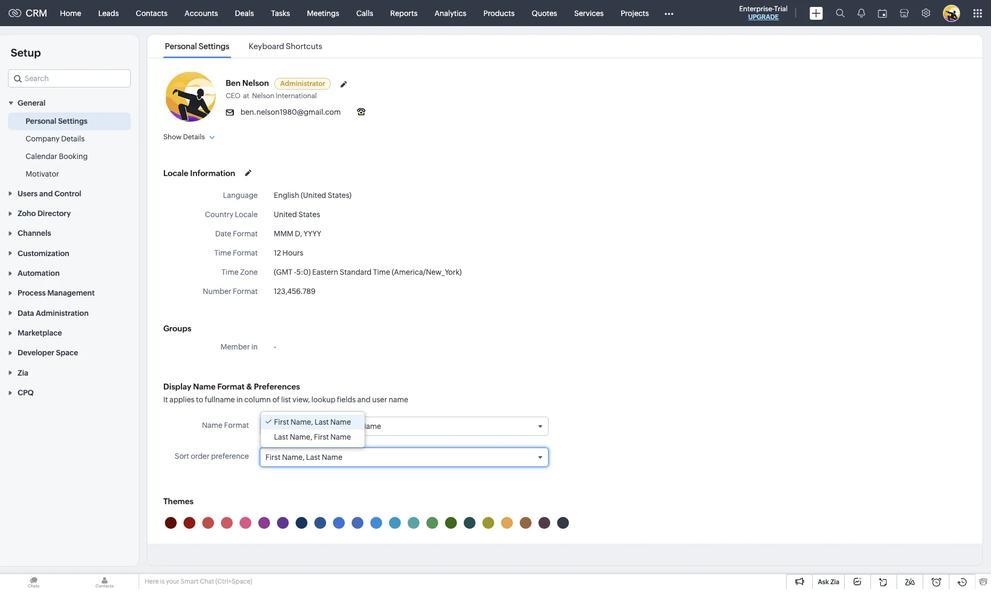 Task type: vqa. For each thing, say whether or not it's contained in the screenshot.
Keyboard
yes



Task type: describe. For each thing, give the bounding box(es) containing it.
0 vertical spatial in
[[251, 343, 258, 351]]

(gmt -5:0) eastern standard time (america/new_york)
[[274, 268, 462, 276]]

users and control
[[18, 189, 81, 198]]

time for time format
[[214, 249, 231, 257]]

automation
[[18, 269, 60, 278]]

quotes
[[532, 9, 557, 17]]

cpq
[[18, 389, 34, 397]]

First Name, Last Name field
[[260, 448, 548, 467]]

1 vertical spatial nelson
[[252, 92, 274, 100]]

language
[[223, 191, 258, 200]]

ask zia
[[818, 579, 840, 586]]

name format
[[202, 421, 249, 430]]

personal inside list
[[165, 42, 197, 51]]

calendar booking
[[26, 152, 88, 161]]

and inside the display name format & preferences it applies to fullname in column of list view, lookup fields and user name
[[357, 396, 371, 404]]

administrator
[[280, 80, 325, 88]]

ben
[[226, 78, 241, 88]]

automation button
[[0, 263, 139, 283]]

groups
[[163, 324, 191, 333]]

company details link
[[26, 134, 85, 144]]

yyyy
[[304, 230, 321, 238]]

united
[[274, 210, 297, 219]]

mmm
[[274, 230, 293, 238]]

accounts link
[[176, 0, 226, 26]]

leads
[[98, 9, 119, 17]]

format for name
[[224, 421, 249, 430]]

profile element
[[937, 0, 967, 26]]

tasks link
[[263, 0, 299, 26]]

Other Modules field
[[657, 5, 680, 22]]

is
[[160, 578, 165, 586]]

profile image
[[943, 5, 960, 22]]

number
[[203, 287, 231, 296]]

mmm d, yyyy
[[274, 230, 321, 238]]

view,
[[293, 396, 310, 404]]

order
[[191, 452, 210, 461]]

search element
[[829, 0, 851, 26]]

users
[[18, 189, 38, 198]]

details for show details
[[183, 133, 205, 141]]

keyboard shortcuts link
[[247, 42, 324, 51]]

leads link
[[90, 0, 127, 26]]

eastern
[[312, 268, 338, 276]]

customization
[[18, 249, 69, 258]]

country locale
[[205, 210, 258, 219]]

channels
[[18, 229, 51, 238]]

first up last name, first name
[[304, 422, 319, 431]]

12
[[274, 249, 281, 257]]

1 vertical spatial -
[[274, 343, 276, 351]]

ask
[[818, 579, 829, 586]]

crm
[[26, 7, 47, 19]]

states
[[298, 210, 320, 219]]

personal settings link for keyboard shortcuts "link"
[[163, 42, 231, 51]]

process management
[[18, 289, 95, 298]]

settings inside general region
[[58, 117, 88, 126]]

first down list
[[274, 418, 289, 427]]

analytics link
[[426, 0, 475, 26]]

list
[[281, 396, 291, 404]]

salutation, first name, last name
[[266, 422, 381, 431]]

projects link
[[612, 0, 657, 26]]

setup
[[11, 46, 41, 59]]

marketplace button
[[0, 323, 139, 343]]

shortcuts
[[286, 42, 322, 51]]

hours
[[283, 249, 303, 257]]

user
[[372, 396, 387, 404]]

&
[[246, 382, 252, 391]]

projects
[[621, 9, 649, 17]]

display
[[163, 382, 191, 391]]

developer space
[[18, 349, 78, 357]]

1 horizontal spatial -
[[294, 268, 296, 276]]

united states
[[274, 210, 320, 219]]

show details link
[[163, 133, 215, 141]]

enterprise-trial upgrade
[[739, 5, 788, 21]]

settings inside list
[[199, 42, 229, 51]]

quotes link
[[523, 0, 566, 26]]

time right "standard"
[[373, 268, 390, 276]]

products
[[483, 9, 515, 17]]

calendar
[[26, 152, 57, 161]]

company details
[[26, 135, 85, 143]]

zia button
[[0, 363, 139, 383]]

enterprise-
[[739, 5, 774, 13]]

contacts
[[136, 9, 168, 17]]

calendar image
[[878, 9, 887, 17]]

zia inside "dropdown button"
[[18, 369, 28, 377]]

time format
[[214, 249, 258, 257]]

fullname
[[205, 396, 235, 404]]

d,
[[295, 230, 302, 238]]

name inside salutation, first name, last name field
[[361, 422, 381, 431]]

member in
[[221, 343, 258, 351]]

Salutation, First Name, Last Name field
[[260, 417, 548, 436]]

1 vertical spatial zia
[[830, 579, 840, 586]]

format for date
[[233, 230, 258, 238]]

information
[[190, 168, 235, 177]]

0 vertical spatial nelson
[[242, 78, 269, 88]]

personal settings link for company details link at the top left of page
[[26, 116, 88, 127]]

your
[[166, 578, 179, 586]]

trial
[[774, 5, 788, 13]]

personal inside general region
[[26, 117, 56, 126]]

Search text field
[[9, 70, 130, 87]]

tasks
[[271, 9, 290, 17]]

locale information
[[163, 168, 235, 177]]



Task type: locate. For each thing, give the bounding box(es) containing it.
to
[[196, 396, 203, 404]]

first name, last name for first name, last name field
[[266, 453, 342, 462]]

1 horizontal spatial personal settings link
[[163, 42, 231, 51]]

first down salutation, first name, last name
[[314, 433, 329, 442]]

personal settings up company details link at the top left of page
[[26, 117, 88, 126]]

personal up company
[[26, 117, 56, 126]]

zia right ask
[[830, 579, 840, 586]]

format up fullname
[[217, 382, 245, 391]]

zia up the 'cpq' on the left bottom of page
[[18, 369, 28, 377]]

last down fields
[[345, 422, 359, 431]]

process
[[18, 289, 46, 298]]

0 horizontal spatial personal settings link
[[26, 116, 88, 127]]

name up to
[[193, 382, 216, 391]]

time left zone
[[222, 268, 239, 276]]

format down zone
[[233, 287, 258, 296]]

last
[[315, 418, 329, 427], [345, 422, 359, 431], [274, 433, 288, 442], [306, 453, 320, 462]]

signals element
[[851, 0, 872, 26]]

general region
[[0, 113, 139, 183]]

1 horizontal spatial and
[[357, 396, 371, 404]]

sort order preference
[[175, 452, 249, 461]]

deals
[[235, 9, 254, 17]]

format up zone
[[233, 249, 258, 257]]

create menu image
[[810, 7, 823, 19]]

smart
[[181, 578, 199, 586]]

details
[[183, 133, 205, 141], [61, 135, 85, 143]]

list containing personal settings
[[155, 35, 332, 58]]

(america/new_york)
[[392, 268, 462, 276]]

5:0)
[[296, 268, 311, 276]]

nelson right at
[[252, 92, 274, 100]]

signals image
[[858, 9, 865, 18]]

details up booking
[[61, 135, 85, 143]]

accounts
[[185, 9, 218, 17]]

time for time zone
[[222, 268, 239, 276]]

details right "show"
[[183, 133, 205, 141]]

time down date
[[214, 249, 231, 257]]

motivator
[[26, 170, 59, 178]]

here
[[145, 578, 159, 586]]

personal settings inside general region
[[26, 117, 88, 126]]

upgrade
[[748, 13, 779, 21]]

0 vertical spatial zia
[[18, 369, 28, 377]]

personal settings
[[165, 42, 229, 51], [26, 117, 88, 126]]

applies
[[170, 396, 195, 404]]

name inside the display name format & preferences it applies to fullname in column of list view, lookup fields and user name
[[193, 382, 216, 391]]

0 horizontal spatial in
[[236, 396, 243, 404]]

zoho directory button
[[0, 203, 139, 223]]

create menu element
[[803, 0, 829, 26]]

0 horizontal spatial and
[[39, 189, 53, 198]]

in left column
[[236, 396, 243, 404]]

booking
[[59, 152, 88, 161]]

first name, last name inside tree
[[274, 418, 351, 427]]

management
[[47, 289, 95, 298]]

data administration button
[[0, 303, 139, 323]]

calendar booking link
[[26, 151, 88, 162]]

company
[[26, 135, 60, 143]]

at
[[243, 92, 249, 100]]

0 vertical spatial settings
[[199, 42, 229, 51]]

personal settings link up company details link at the top left of page
[[26, 116, 88, 127]]

display name format & preferences it applies to fullname in column of list view, lookup fields and user name
[[163, 382, 408, 404]]

preferences
[[254, 382, 300, 391]]

lookup
[[311, 396, 335, 404]]

tree containing first name, last name
[[261, 412, 364, 447]]

0 horizontal spatial personal
[[26, 117, 56, 126]]

first name, last name for tree containing first name, last name
[[274, 418, 351, 427]]

general
[[18, 99, 46, 107]]

control
[[54, 189, 81, 198]]

last down last name, first name
[[306, 453, 320, 462]]

first name, last name
[[274, 418, 351, 427], [266, 453, 342, 462]]

developer space button
[[0, 343, 139, 363]]

first down 'salutation,' on the bottom
[[266, 453, 281, 462]]

space
[[56, 349, 78, 357]]

and left user on the bottom
[[357, 396, 371, 404]]

of
[[272, 396, 280, 404]]

number format
[[203, 287, 258, 296]]

zoho
[[18, 209, 36, 218]]

reports
[[390, 9, 418, 17]]

1 vertical spatial personal settings
[[26, 117, 88, 126]]

chats image
[[0, 574, 67, 589]]

- right '(gmt'
[[294, 268, 296, 276]]

list
[[155, 35, 332, 58]]

1 vertical spatial in
[[236, 396, 243, 404]]

chat
[[200, 578, 214, 586]]

0 vertical spatial first name, last name
[[274, 418, 351, 427]]

1 vertical spatial locale
[[235, 210, 258, 219]]

0 vertical spatial locale
[[163, 168, 188, 177]]

1 vertical spatial first name, last name
[[266, 453, 342, 462]]

calls
[[356, 9, 373, 17]]

cpq button
[[0, 383, 139, 403]]

format for time
[[233, 249, 258, 257]]

nelson
[[242, 78, 269, 88], [252, 92, 274, 100]]

services link
[[566, 0, 612, 26]]

personal down accounts link
[[165, 42, 197, 51]]

personal settings down accounts
[[165, 42, 229, 51]]

name down user on the bottom
[[361, 422, 381, 431]]

directory
[[37, 209, 71, 218]]

last down 'salutation,' on the bottom
[[274, 433, 288, 442]]

member
[[221, 343, 250, 351]]

preference
[[211, 452, 249, 461]]

details for company details
[[61, 135, 85, 143]]

name inside first name, last name field
[[322, 453, 342, 462]]

12 hours
[[274, 249, 303, 257]]

english (united states)
[[274, 191, 352, 200]]

1 vertical spatial and
[[357, 396, 371, 404]]

1 vertical spatial personal settings link
[[26, 116, 88, 127]]

meetings
[[307, 9, 339, 17]]

format down fullname
[[224, 421, 249, 430]]

nelson up at
[[242, 78, 269, 88]]

column
[[244, 396, 271, 404]]

contacts image
[[71, 574, 138, 589]]

administration
[[36, 309, 89, 317]]

crm link
[[9, 7, 47, 19]]

general button
[[0, 93, 139, 113]]

last up last name, first name
[[315, 418, 329, 427]]

0 horizontal spatial details
[[61, 135, 85, 143]]

ceo
[[226, 92, 241, 100]]

settings down accounts link
[[199, 42, 229, 51]]

and
[[39, 189, 53, 198], [357, 396, 371, 404]]

international
[[276, 92, 317, 100]]

format up time format
[[233, 230, 258, 238]]

zoho directory
[[18, 209, 71, 218]]

last name, first name
[[274, 433, 351, 442]]

products link
[[475, 0, 523, 26]]

time zone
[[222, 268, 258, 276]]

marketplace
[[18, 329, 62, 337]]

show
[[163, 133, 182, 141]]

and right 'users'
[[39, 189, 53, 198]]

personal settings link
[[163, 42, 231, 51], [26, 116, 88, 127]]

data administration
[[18, 309, 89, 317]]

show details
[[163, 133, 205, 141]]

nelson international link
[[252, 92, 320, 100]]

0 vertical spatial personal settings
[[165, 42, 229, 51]]

users and control button
[[0, 183, 139, 203]]

tree
[[261, 412, 364, 447]]

1 horizontal spatial personal settings
[[165, 42, 229, 51]]

0 horizontal spatial locale
[[163, 168, 188, 177]]

analytics
[[435, 9, 466, 17]]

contacts link
[[127, 0, 176, 26]]

name down last name, first name
[[322, 453, 342, 462]]

meetings link
[[299, 0, 348, 26]]

in right the member
[[251, 343, 258, 351]]

name
[[389, 396, 408, 404]]

0 horizontal spatial settings
[[58, 117, 88, 126]]

0 horizontal spatial zia
[[18, 369, 28, 377]]

personal settings link down accounts
[[163, 42, 231, 51]]

0 vertical spatial personal
[[165, 42, 197, 51]]

data
[[18, 309, 34, 317]]

states)
[[328, 191, 352, 200]]

reports link
[[382, 0, 426, 26]]

first name, last name down last name, first name
[[266, 453, 342, 462]]

ben.nelson1980@gmail.com
[[241, 108, 341, 116]]

locale down language
[[235, 210, 258, 219]]

0 horizontal spatial personal settings
[[26, 117, 88, 126]]

0 vertical spatial personal settings link
[[163, 42, 231, 51]]

- right member in
[[274, 343, 276, 351]]

name down salutation, first name, last name
[[330, 433, 351, 442]]

settings down general dropdown button on the left of the page
[[58, 117, 88, 126]]

0 vertical spatial -
[[294, 268, 296, 276]]

1 horizontal spatial zia
[[830, 579, 840, 586]]

locale down "show"
[[163, 168, 188, 177]]

name down fields
[[330, 418, 351, 427]]

keyboard shortcuts
[[249, 42, 322, 51]]

1 horizontal spatial in
[[251, 343, 258, 351]]

1 vertical spatial personal
[[26, 117, 56, 126]]

format inside the display name format & preferences it applies to fullname in column of list view, lookup fields and user name
[[217, 382, 245, 391]]

and inside 'dropdown button'
[[39, 189, 53, 198]]

1 horizontal spatial locale
[[235, 210, 258, 219]]

name down fullname
[[202, 421, 223, 430]]

0 vertical spatial and
[[39, 189, 53, 198]]

ceo at nelson international
[[226, 92, 317, 100]]

search image
[[836, 9, 845, 18]]

personal settings link inside list
[[163, 42, 231, 51]]

fields
[[337, 396, 356, 404]]

1 horizontal spatial details
[[183, 133, 205, 141]]

first name, last name up last name, first name
[[274, 418, 351, 427]]

1 horizontal spatial personal
[[165, 42, 197, 51]]

process management button
[[0, 283, 139, 303]]

first name, last name inside field
[[266, 453, 342, 462]]

1 vertical spatial settings
[[58, 117, 88, 126]]

sort
[[175, 452, 189, 461]]

ben nelson
[[226, 78, 269, 88]]

None field
[[8, 69, 131, 88]]

format for number
[[233, 287, 258, 296]]

details inside general region
[[61, 135, 85, 143]]

calls link
[[348, 0, 382, 26]]

1 horizontal spatial settings
[[199, 42, 229, 51]]

in inside the display name format & preferences it applies to fullname in column of list view, lookup fields and user name
[[236, 396, 243, 404]]

0 horizontal spatial -
[[274, 343, 276, 351]]



